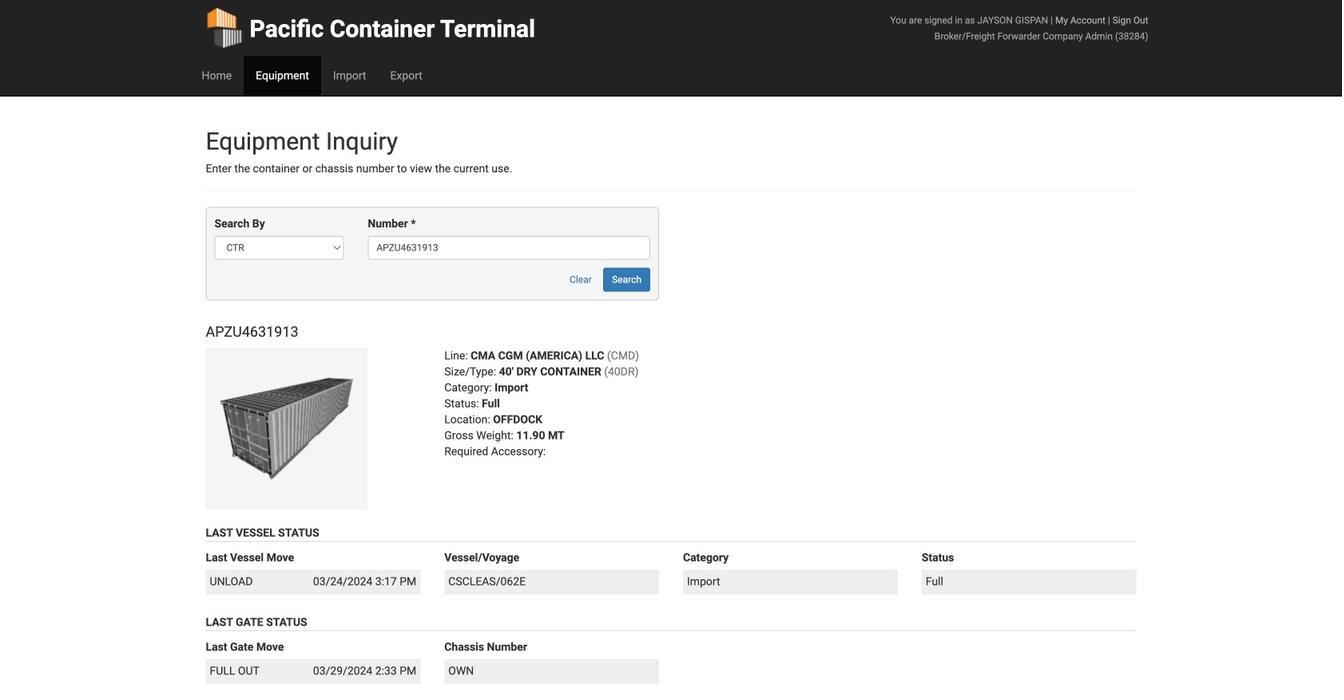 Task type: locate. For each thing, give the bounding box(es) containing it.
40dr image
[[206, 348, 367, 510]]

None text field
[[368, 236, 650, 260]]



Task type: vqa. For each thing, say whether or not it's contained in the screenshot.
text field at the top
yes



